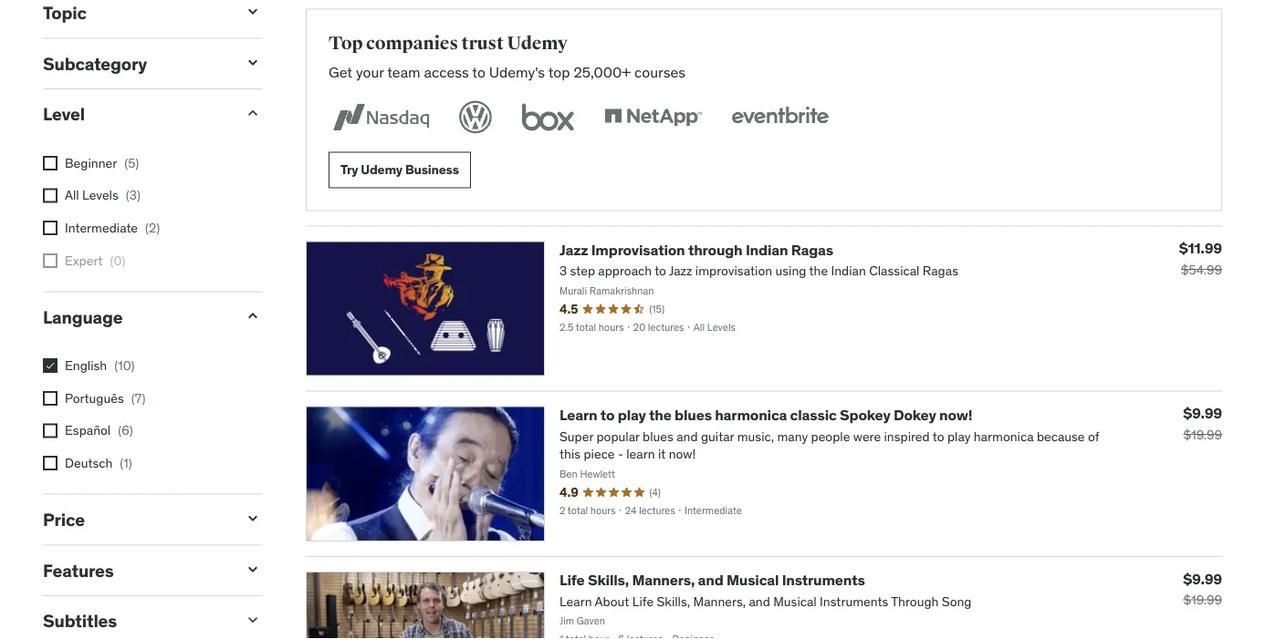 Task type: vqa. For each thing, say whether or not it's contained in the screenshot.


Task type: describe. For each thing, give the bounding box(es) containing it.
português
[[65, 390, 124, 406]]

try
[[340, 162, 358, 178]]

ragas
[[791, 240, 833, 259]]

english
[[65, 357, 107, 374]]

through
[[688, 240, 743, 259]]

top
[[548, 63, 570, 81]]

udemy inside top companies trust udemy get your team access to udemy's top 25,000+ courses
[[507, 32, 568, 54]]

(1)
[[120, 455, 132, 471]]

language
[[43, 306, 123, 328]]

beginner
[[65, 155, 117, 171]]

xsmall image for english
[[43, 359, 58, 373]]

subtitles button
[[43, 611, 229, 633]]

box image
[[518, 97, 579, 137]]

all levels (3)
[[65, 187, 141, 204]]

features button
[[43, 560, 229, 582]]

intermediate (2)
[[65, 220, 160, 236]]

$11.99 $54.99
[[1179, 239, 1222, 278]]

(3)
[[126, 187, 141, 204]]

jazz
[[560, 240, 588, 259]]

learn
[[560, 406, 597, 425]]

courses
[[634, 63, 686, 81]]

skills,
[[588, 571, 629, 590]]

trust
[[461, 32, 504, 54]]

xsmall image for español
[[43, 424, 58, 438]]

xsmall image
[[43, 189, 58, 203]]

expert (0)
[[65, 252, 125, 269]]

jazz improvisation through indian ragas
[[560, 240, 833, 259]]

small image for topic
[[244, 2, 262, 21]]

small image for language
[[244, 307, 262, 325]]

harmonica
[[715, 406, 787, 425]]

$19.99 for learn to play the blues harmonica classic spokey dokey now!
[[1183, 427, 1222, 443]]

life
[[560, 571, 585, 590]]

volkswagen image
[[455, 97, 496, 137]]

price
[[43, 509, 85, 531]]

access
[[424, 63, 469, 81]]

features
[[43, 560, 114, 582]]

try udemy business link
[[329, 152, 471, 188]]

musical
[[727, 571, 779, 590]]

team
[[387, 63, 420, 81]]

instruments
[[782, 571, 865, 590]]

xsmall image for intermediate
[[43, 221, 58, 236]]

$9.99 for life skills, manners, and musical instruments
[[1183, 570, 1222, 589]]

now!
[[939, 406, 972, 425]]

$19.99 for life skills, manners, and musical instruments
[[1183, 592, 1222, 609]]

learn to play the blues harmonica classic spokey dokey now! link
[[560, 406, 972, 425]]

get
[[329, 63, 352, 81]]

beginner (5)
[[65, 155, 139, 171]]

life skills, manners, and musical instruments link
[[560, 571, 865, 590]]

topic
[[43, 1, 86, 23]]

deutsch
[[65, 455, 113, 471]]

try udemy business
[[340, 162, 459, 178]]

$9.99 for learn to play the blues harmonica classic spokey dokey now!
[[1183, 405, 1222, 423]]



Task type: locate. For each thing, give the bounding box(es) containing it.
top companies trust udemy get your team access to udemy's top 25,000+ courses
[[329, 32, 686, 81]]

(10)
[[114, 357, 135, 374]]

level button
[[43, 103, 229, 125]]

xsmall image left español
[[43, 424, 58, 438]]

0 vertical spatial $19.99
[[1183, 427, 1222, 443]]

$9.99 $19.99
[[1183, 405, 1222, 443], [1183, 570, 1222, 609]]

small image for features
[[244, 561, 262, 579]]

0 vertical spatial udemy
[[507, 32, 568, 54]]

english (10)
[[65, 357, 135, 374]]

spokey
[[840, 406, 890, 425]]

subcategory button
[[43, 52, 229, 74]]

and
[[698, 571, 723, 590]]

(2)
[[145, 220, 160, 236]]

level
[[43, 103, 85, 125]]

your
[[356, 63, 384, 81]]

$9.99
[[1183, 405, 1222, 423], [1183, 570, 1222, 589]]

small image for price
[[244, 510, 262, 528]]

1 vertical spatial $19.99
[[1183, 592, 1222, 609]]

1 vertical spatial $9.99
[[1183, 570, 1222, 589]]

indian
[[746, 240, 788, 259]]

to left "play"
[[600, 406, 615, 425]]

25,000+
[[574, 63, 631, 81]]

udemy up udemy's
[[507, 32, 568, 54]]

1 vertical spatial to
[[600, 406, 615, 425]]

xsmall image for deutsch
[[43, 456, 58, 471]]

improvisation
[[591, 240, 685, 259]]

0 vertical spatial $9.99
[[1183, 405, 1222, 423]]

to down trust
[[472, 63, 486, 81]]

topic button
[[43, 1, 229, 23]]

2 small image from the top
[[244, 53, 262, 72]]

$19.99
[[1183, 427, 1222, 443], [1183, 592, 1222, 609]]

small image
[[244, 2, 262, 21], [244, 53, 262, 72], [244, 612, 262, 630]]

life skills, manners, and musical instruments
[[560, 571, 865, 590]]

price button
[[43, 509, 229, 531]]

7 xsmall image from the top
[[43, 456, 58, 471]]

1 small image from the top
[[244, 104, 262, 122]]

español
[[65, 422, 111, 439]]

small image for level
[[244, 104, 262, 122]]

1 xsmall image from the top
[[43, 156, 58, 171]]

language button
[[43, 306, 229, 328]]

nasdaq image
[[329, 97, 434, 137]]

$9.99 $19.99 for learn to play the blues harmonica classic spokey dokey now!
[[1183, 405, 1222, 443]]

3 small image from the top
[[244, 612, 262, 630]]

xsmall image for expert
[[43, 254, 58, 268]]

español (6)
[[65, 422, 133, 439]]

1 $9.99 from the top
[[1183, 405, 1222, 423]]

xsmall image left português
[[43, 391, 58, 406]]

all
[[65, 187, 79, 204]]

business
[[405, 162, 459, 178]]

classic
[[790, 406, 837, 425]]

subcategory
[[43, 52, 147, 74]]

xsmall image for português
[[43, 391, 58, 406]]

1 small image from the top
[[244, 2, 262, 21]]

xsmall image for beginner
[[43, 156, 58, 171]]

small image
[[244, 104, 262, 122], [244, 307, 262, 325], [244, 510, 262, 528], [244, 561, 262, 579]]

expert
[[65, 252, 103, 269]]

6 xsmall image from the top
[[43, 424, 58, 438]]

companies
[[366, 32, 458, 54]]

the
[[649, 406, 672, 425]]

5 xsmall image from the top
[[43, 391, 58, 406]]

1 $19.99 from the top
[[1183, 427, 1222, 443]]

to inside top companies trust udemy get your team access to udemy's top 25,000+ courses
[[472, 63, 486, 81]]

$54.99
[[1181, 261, 1222, 278]]

levels
[[82, 187, 118, 204]]

learn to play the blues harmonica classic spokey dokey now!
[[560, 406, 972, 425]]

0 horizontal spatial to
[[472, 63, 486, 81]]

3 xsmall image from the top
[[43, 254, 58, 268]]

2 $19.99 from the top
[[1183, 592, 1222, 609]]

to
[[472, 63, 486, 81], [600, 406, 615, 425]]

$11.99
[[1179, 239, 1222, 258]]

small image for subtitles
[[244, 612, 262, 630]]

1 horizontal spatial to
[[600, 406, 615, 425]]

eventbrite image
[[727, 97, 832, 137]]

2 xsmall image from the top
[[43, 221, 58, 236]]

top
[[329, 32, 363, 54]]

xsmall image left expert
[[43, 254, 58, 268]]

jazz improvisation through indian ragas link
[[560, 240, 833, 259]]

0 vertical spatial to
[[472, 63, 486, 81]]

(6)
[[118, 422, 133, 439]]

(0)
[[110, 252, 125, 269]]

3 small image from the top
[[244, 510, 262, 528]]

1 vertical spatial small image
[[244, 53, 262, 72]]

1 vertical spatial $9.99 $19.99
[[1183, 570, 1222, 609]]

0 horizontal spatial udemy
[[361, 162, 403, 178]]

(5)
[[124, 155, 139, 171]]

4 xsmall image from the top
[[43, 359, 58, 373]]

0 vertical spatial $9.99 $19.99
[[1183, 405, 1222, 443]]

intermediate
[[65, 220, 138, 236]]

manners,
[[632, 571, 695, 590]]

udemy's
[[489, 63, 545, 81]]

blues
[[675, 406, 712, 425]]

xsmall image
[[43, 156, 58, 171], [43, 221, 58, 236], [43, 254, 58, 268], [43, 359, 58, 373], [43, 391, 58, 406], [43, 424, 58, 438], [43, 456, 58, 471]]

xsmall image left english
[[43, 359, 58, 373]]

1 vertical spatial udemy
[[361, 162, 403, 178]]

2 $9.99 from the top
[[1183, 570, 1222, 589]]

xsmall image down xsmall icon
[[43, 221, 58, 236]]

xsmall image up xsmall icon
[[43, 156, 58, 171]]

$9.99 $19.99 for life skills, manners, and musical instruments
[[1183, 570, 1222, 609]]

2 vertical spatial small image
[[244, 612, 262, 630]]

play
[[618, 406, 646, 425]]

netapp image
[[601, 97, 706, 137]]

xsmall image left deutsch
[[43, 456, 58, 471]]

2 small image from the top
[[244, 307, 262, 325]]

1 horizontal spatial udemy
[[507, 32, 568, 54]]

udemy right try
[[361, 162, 403, 178]]

1 $9.99 $19.99 from the top
[[1183, 405, 1222, 443]]

(7)
[[131, 390, 146, 406]]

deutsch (1)
[[65, 455, 132, 471]]

4 small image from the top
[[244, 561, 262, 579]]

0 vertical spatial small image
[[244, 2, 262, 21]]

subtitles
[[43, 611, 117, 633]]

udemy
[[507, 32, 568, 54], [361, 162, 403, 178]]

small image for subcategory
[[244, 53, 262, 72]]

português (7)
[[65, 390, 146, 406]]

2 $9.99 $19.99 from the top
[[1183, 570, 1222, 609]]

dokey
[[894, 406, 936, 425]]



